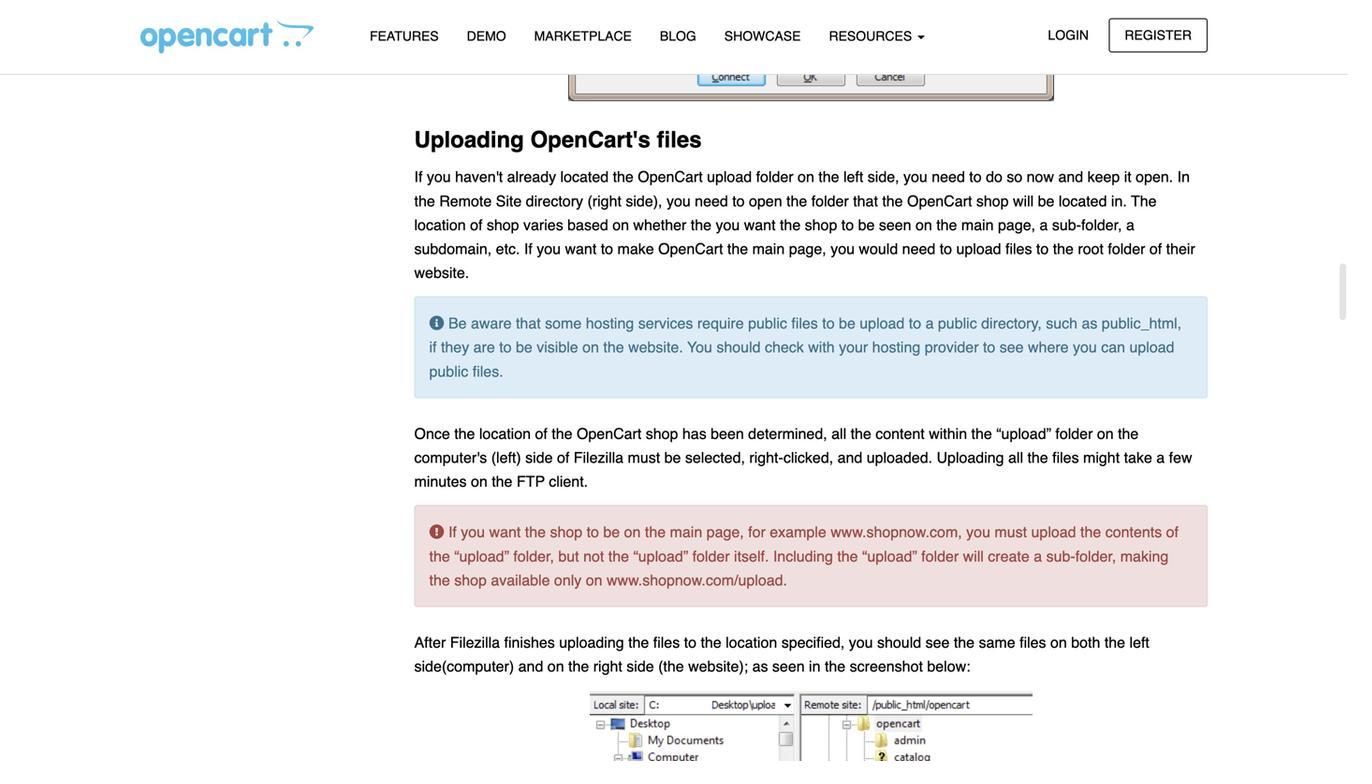Task type: describe. For each thing, give the bounding box(es) containing it.
should inside be aware that some hosting services require public files to be upload to a public directory, such as public_html, if they are to be visible on the website. you should check with your hosting provider to see where you can upload public files.
[[717, 339, 761, 356]]

in.
[[1111, 192, 1127, 209]]

a inside be aware that some hosting services require public files to be upload to a public directory, such as public_html, if they are to be visible on the website. you should check with your hosting provider to see where you can upload public files.
[[925, 315, 934, 332]]

blog
[[660, 29, 696, 44]]

a down in.
[[1126, 216, 1135, 233]]

files right same at the right of page
[[1020, 634, 1046, 651]]

folder up www.shopnow.com/upload.
[[692, 547, 730, 565]]

1 horizontal spatial page,
[[789, 240, 826, 257]]

0 vertical spatial located
[[560, 168, 609, 186]]

you inside be aware that some hosting services require public files to be upload to a public directory, such as public_html, if they are to be visible on the website. you should check with your hosting provider to see where you can upload public files.
[[1073, 339, 1097, 356]]

on inside be aware that some hosting services require public files to be upload to a public directory, such as public_html, if they are to be visible on the website. you should check with your hosting provider to see where you can upload public files.
[[582, 339, 599, 356]]

files.
[[473, 363, 503, 380]]

of inside if you want the shop to be on the main page, for example www.shopnow.com, you must upload the contents of the "upload" folder, but not the "upload" folder itself. including the "upload" folder will create a sub-folder, making the shop available only on www.shopnow.com/upload.
[[1166, 524, 1179, 541]]

visible
[[537, 339, 578, 356]]

side(computer)
[[414, 658, 514, 675]]

the inside be aware that some hosting services require public files to be upload to a public directory, such as public_html, if they are to be visible on the website. you should check with your hosting provider to see where you can upload public files.
[[603, 339, 624, 356]]

blog link
[[646, 20, 710, 53]]

of up client.
[[557, 449, 569, 466]]

if you want the shop to be on the main page, for example www.shopnow.com, you must upload the contents of the "upload" folder, but not the "upload" folder itself. including the "upload" folder will create a sub-folder, making the shop available only on www.shopnow.com/upload. alert
[[414, 505, 1208, 607]]

provider
[[925, 339, 979, 356]]

"upload" inside the once the location of the opencart shop has been determined, all the content within the "upload" folder on the computer's (left) side of filezilla must be selected, right-clicked, and uploaded. uploading all the files might take a few minutes on the ftp client.
[[996, 425, 1051, 442]]

open.
[[1136, 168, 1173, 186]]

1 vertical spatial all
[[1008, 449, 1023, 466]]

after
[[414, 634, 446, 651]]

will inside if you haven't already located the opencart upload folder on the left side, you need to do so now and keep it open. in the remote site directory (right side), you need to open the folder that the opencart shop will be located in. the location of shop varies based on whether the you want the shop to be seen on the main page, a sub-folder, a subdomain, etc. if you want to make opencart the main page, you would need to upload files to the root folder of their website.
[[1013, 192, 1034, 209]]

be
[[448, 315, 467, 332]]

right
[[593, 658, 622, 675]]

left inside if you haven't already located the opencart upload folder on the left side, you need to do so now and keep it open. in the remote site directory (right side), you need to open the folder that the opencart shop will be located in. the location of shop varies based on whether the you want the shop to be seen on the main page, a sub-folder, a subdomain, etc. if you want to make opencart the main page, you would need to upload files to the root folder of their website.
[[843, 168, 863, 186]]

content
[[876, 425, 925, 442]]

would
[[859, 240, 898, 257]]

(left)
[[491, 449, 521, 466]]

itself.
[[734, 547, 769, 565]]

a inside the once the location of the opencart shop has been determined, all the content within the "upload" folder on the computer's (left) side of filezilla must be selected, right-clicked, and uploaded. uploading all the files might take a few minutes on the ftp client.
[[1156, 449, 1165, 466]]

2 vertical spatial need
[[902, 240, 936, 257]]

now
[[1027, 168, 1054, 186]]

1 vertical spatial want
[[565, 240, 597, 257]]

0 vertical spatial uploading
[[414, 127, 524, 152]]

marketplace link
[[520, 20, 646, 53]]

and inside after filezilla finishes uploading the files to the location specified, you should see the same files on both the left side(computer) and on the right side (the website); as seen in the screenshot below:
[[518, 658, 543, 675]]

upload up open
[[707, 168, 752, 186]]

your
[[839, 339, 868, 356]]

files inside be aware that some hosting services require public files to be upload to a public directory, such as public_html, if they are to be visible on the website. you should check with your hosting provider to see where you can upload public files.
[[791, 315, 818, 332]]

features
[[370, 29, 439, 44]]

register
[[1125, 28, 1192, 43]]

you right whether
[[716, 216, 740, 233]]

not
[[583, 547, 604, 565]]

see inside after filezilla finishes uploading the files to the location specified, you should see the same files on both the left side(computer) and on the right side (the website); as seen in the screenshot below:
[[926, 634, 950, 651]]

0 horizontal spatial all
[[831, 425, 846, 442]]

right-
[[749, 449, 783, 466]]

upload up your
[[860, 315, 905, 332]]

website. inside if you haven't already located the opencart upload folder on the left side, you need to do so now and keep it open. in the remote site directory (right side), you need to open the folder that the opencart shop will be located in. the location of shop varies based on whether the you want the shop to be seen on the main page, a sub-folder, a subdomain, etc. if you want to make opencart the main page, you would need to upload files to the root folder of their website.
[[414, 264, 469, 281]]

might
[[1083, 449, 1120, 466]]

as inside be aware that some hosting services require public files to be upload to a public directory, such as public_html, if they are to be visible on the website. you should check with your hosting provider to see where you can upload public files.
[[1082, 315, 1098, 332]]

filezilla site manager image
[[567, 0, 1055, 103]]

showcase link
[[710, 20, 815, 53]]

login
[[1048, 28, 1089, 43]]

if for want
[[448, 524, 457, 541]]

1 horizontal spatial located
[[1059, 192, 1107, 209]]

seen inside after filezilla finishes uploading the files to the location specified, you should see the same files on both the left side(computer) and on the right side (the website); as seen in the screenshot below:
[[772, 658, 805, 675]]

subdomain,
[[414, 240, 492, 257]]

their
[[1166, 240, 1195, 257]]

2 horizontal spatial if
[[524, 240, 532, 257]]

root
[[1078, 240, 1104, 257]]

files inside the once the location of the opencart shop has been determined, all the content within the "upload" folder on the computer's (left) side of filezilla must be selected, right-clicked, and uploaded. uploading all the files might take a few minutes on the ftp client.
[[1052, 449, 1079, 466]]

1 vertical spatial hosting
[[872, 339, 921, 356]]

"upload" down www.shopnow.com,
[[862, 547, 917, 565]]

been
[[711, 425, 744, 442]]

side,
[[868, 168, 899, 186]]

has
[[682, 425, 707, 442]]

files inside if you haven't already located the opencart upload folder on the left side, you need to do so now and keep it open. in the remote site directory (right side), you need to open the folder that the opencart shop will be located in. the location of shop varies based on whether the you want the shop to be seen on the main page, a sub-folder, a subdomain, etc. if you want to make opencart the main page, you would need to upload files to the root folder of their website.
[[1005, 240, 1032, 257]]

if you want the shop to be on the main page, for example www.shopnow.com, you must upload the contents of the "upload" folder, but not the "upload" folder itself. including the "upload" folder will create a sub-folder, making the shop available only on www.shopnow.com/upload.
[[429, 524, 1179, 589]]

shop inside the once the location of the opencart shop has been determined, all the content within the "upload" folder on the computer's (left) side of filezilla must be selected, right-clicked, and uploaded. uploading all the files might take a few minutes on the ftp client.
[[646, 425, 678, 442]]

uploading opencart's files
[[414, 127, 702, 152]]

folder down www.shopnow.com,
[[921, 547, 959, 565]]

after filezilla finishes uploading the files to the location specified, you should see the same files on both the left side(computer) and on the right side (the website); as seen in the screenshot below:
[[414, 634, 1150, 675]]

can
[[1101, 339, 1125, 356]]

folder, up available
[[513, 547, 554, 565]]

if for haven't
[[414, 168, 423, 186]]

few
[[1169, 449, 1192, 466]]

filezilla inside after filezilla finishes uploading the files to the location specified, you should see the same files on both the left side(computer) and on the right side (the website); as seen in the screenshot below:
[[450, 634, 500, 651]]

to inside if you want the shop to be on the main page, for example www.shopnow.com, you must upload the contents of the "upload" folder, but not the "upload" folder itself. including the "upload" folder will create a sub-folder, making the shop available only on www.shopnow.com/upload.
[[587, 524, 599, 541]]

uploading inside the once the location of the opencart shop has been determined, all the content within the "upload" folder on the computer's (left) side of filezilla must be selected, right-clicked, and uploaded. uploading all the files might take a few minutes on the ftp client.
[[937, 449, 1004, 466]]

"upload" up available
[[454, 547, 509, 565]]

require
[[697, 315, 744, 332]]

you up whether
[[667, 192, 691, 209]]

0 horizontal spatial hosting
[[586, 315, 634, 332]]

in
[[1177, 168, 1190, 186]]

services
[[638, 315, 693, 332]]

website. inside be aware that some hosting services require public files to be upload to a public directory, such as public_html, if they are to be visible on the website. you should check with your hosting provider to see where you can upload public files.
[[628, 339, 683, 356]]

the
[[1131, 192, 1157, 209]]

be left visible on the left of page
[[516, 339, 532, 356]]

(the
[[658, 658, 684, 675]]

you up 'remote'
[[427, 168, 451, 186]]

public_html,
[[1102, 315, 1182, 332]]

varies
[[523, 216, 563, 233]]

some
[[545, 315, 582, 332]]

uploading
[[559, 634, 624, 651]]

including
[[773, 547, 833, 565]]

directory,
[[981, 315, 1042, 332]]

resources link
[[815, 20, 939, 53]]

both
[[1071, 634, 1100, 651]]

are
[[473, 339, 495, 356]]

be inside if you want the shop to be on the main page, for example www.shopnow.com, you must upload the contents of the "upload" folder, but not the "upload" folder itself. including the "upload" folder will create a sub-folder, making the shop available only on www.shopnow.com/upload.
[[603, 524, 620, 541]]

1 horizontal spatial public
[[748, 315, 787, 332]]

remote
[[439, 192, 492, 209]]

"upload" up www.shopnow.com/upload.
[[633, 547, 688, 565]]

for
[[748, 524, 766, 541]]

they
[[441, 339, 469, 356]]

files up (the
[[653, 634, 680, 651]]

within
[[929, 425, 967, 442]]

be aware that some hosting services require public files to be upload to a public directory, such as public_html, if they are to be visible on the website. you should check with your hosting provider to see where you can upload public files.
[[429, 315, 1182, 380]]

haven't
[[455, 168, 503, 186]]

sub- inside if you want the shop to be on the main page, for example www.shopnow.com, you must upload the contents of the "upload" folder, but not the "upload" folder itself. including the "upload" folder will create a sub-folder, making the shop available only on www.shopnow.com/upload.
[[1046, 547, 1075, 565]]

directory
[[526, 192, 583, 209]]

only
[[554, 571, 582, 589]]

aware
[[471, 315, 512, 332]]

if
[[429, 339, 437, 356]]

below:
[[927, 658, 970, 675]]

whether
[[633, 216, 687, 233]]

main inside if you want the shop to be on the main page, for example www.shopnow.com, you must upload the contents of the "upload" folder, but not the "upload" folder itself. including the "upload" folder will create a sub-folder, making the shop available only on www.shopnow.com/upload.
[[670, 524, 702, 541]]

create
[[988, 547, 1030, 565]]

register link
[[1109, 18, 1208, 52]]



Task type: locate. For each thing, give the bounding box(es) containing it.
clicked,
[[783, 449, 833, 466]]

side up the ftp
[[525, 449, 553, 466]]

folder right open
[[811, 192, 849, 209]]

1 horizontal spatial that
[[853, 192, 878, 209]]

0 vertical spatial will
[[1013, 192, 1034, 209]]

0 horizontal spatial located
[[560, 168, 609, 186]]

computer's
[[414, 449, 487, 466]]

and right clicked,
[[838, 449, 863, 466]]

be up your
[[839, 315, 856, 332]]

site
[[496, 192, 522, 209]]

page, left would
[[789, 240, 826, 257]]

0 vertical spatial should
[[717, 339, 761, 356]]

and right now
[[1058, 168, 1083, 186]]

screenshot
[[850, 658, 923, 675]]

upload down do
[[956, 240, 1001, 257]]

sub- inside if you haven't already located the opencart upload folder on the left side, you need to do so now and keep it open. in the remote site directory (right side), you need to open the folder that the opencart shop will be located in. the location of shop varies based on whether the you want the shop to be seen on the main page, a sub-folder, a subdomain, etc. if you want to make opencart the main page, you would need to upload files to the root folder of their website.
[[1052, 216, 1081, 233]]

selected,
[[685, 449, 745, 466]]

will
[[1013, 192, 1034, 209], [963, 547, 984, 565]]

folder up open
[[756, 168, 794, 186]]

on
[[798, 168, 814, 186], [612, 216, 629, 233], [916, 216, 932, 233], [582, 339, 599, 356], [1097, 425, 1114, 442], [471, 473, 488, 490], [624, 524, 641, 541], [586, 571, 602, 589], [1050, 634, 1067, 651], [547, 658, 564, 675]]

upload down 'public_html,'
[[1130, 339, 1175, 356]]

2 vertical spatial want
[[489, 524, 521, 541]]

1 horizontal spatial should
[[877, 634, 921, 651]]

must up create
[[995, 524, 1027, 541]]

take
[[1124, 449, 1152, 466]]

0 horizontal spatial will
[[963, 547, 984, 565]]

2 vertical spatial if
[[448, 524, 457, 541]]

1 vertical spatial location
[[479, 425, 531, 442]]

0 horizontal spatial left
[[843, 168, 863, 186]]

website);
[[688, 658, 748, 675]]

it
[[1124, 168, 1132, 186]]

0 vertical spatial sub-
[[1052, 216, 1081, 233]]

located up (right
[[560, 168, 609, 186]]

uploading up "haven't"
[[414, 127, 524, 152]]

1 vertical spatial left
[[1130, 634, 1150, 651]]

with
[[808, 339, 835, 356]]

should inside after filezilla finishes uploading the files to the location specified, you should see the same files on both the left side(computer) and on the right side (the website); as seen in the screenshot below:
[[877, 634, 921, 651]]

must inside if you want the shop to be on the main page, for example www.shopnow.com, you must upload the contents of the "upload" folder, but not the "upload" folder itself. including the "upload" folder will create a sub-folder, making the shop available only on www.shopnow.com/upload.
[[995, 524, 1027, 541]]

opencart inside the once the location of the opencart shop has been determined, all the content within the "upload" folder on the computer's (left) side of filezilla must be selected, right-clicked, and uploaded. uploading all the files might take a few minutes on the ftp client.
[[577, 425, 642, 442]]

1 vertical spatial page,
[[789, 240, 826, 257]]

side inside after filezilla finishes uploading the files to the location specified, you should see the same files on both the left side(computer) and on the right side (the website); as seen in the screenshot below:
[[627, 658, 654, 675]]

need left open
[[695, 192, 728, 209]]

upload left contents
[[1031, 524, 1076, 541]]

0 horizontal spatial seen
[[772, 658, 805, 675]]

folder right root
[[1108, 240, 1145, 257]]

so
[[1007, 168, 1023, 186]]

make
[[617, 240, 654, 257]]

www.shopnow.com/upload.
[[607, 571, 787, 589]]

demo
[[467, 29, 506, 44]]

info circle image
[[429, 316, 444, 331]]

you right side,
[[903, 168, 928, 186]]

"upload"
[[996, 425, 1051, 442], [454, 547, 509, 565], [633, 547, 688, 565], [862, 547, 917, 565]]

upload inside if you want the shop to be on the main page, for example www.shopnow.com, you must upload the contents of the "upload" folder, but not the "upload" folder itself. including the "upload" folder will create a sub-folder, making the shop available only on www.shopnow.com/upload.
[[1031, 524, 1076, 541]]

2 vertical spatial page,
[[707, 524, 744, 541]]

0 horizontal spatial website.
[[414, 264, 469, 281]]

2 horizontal spatial location
[[726, 634, 777, 651]]

filezilla up client.
[[574, 449, 624, 466]]

as right website);
[[752, 658, 768, 675]]

1 vertical spatial main
[[752, 240, 785, 257]]

0 vertical spatial all
[[831, 425, 846, 442]]

1 horizontal spatial side
[[627, 658, 654, 675]]

seen left in
[[772, 658, 805, 675]]

0 horizontal spatial as
[[752, 658, 768, 675]]

seen inside if you haven't already located the opencart upload folder on the left side, you need to do so now and keep it open. in the remote site directory (right side), you need to open the folder that the opencart shop will be located in. the location of shop varies based on whether the you want the shop to be seen on the main page, a sub-folder, a subdomain, etc. if you want to make opencart the main page, you would need to upload files to the root folder of their website.
[[879, 216, 911, 233]]

want down open
[[744, 216, 776, 233]]

finishes
[[504, 634, 555, 651]]

uploaded.
[[867, 449, 932, 466]]

files down so
[[1005, 240, 1032, 257]]

you
[[427, 168, 451, 186], [903, 168, 928, 186], [667, 192, 691, 209], [716, 216, 740, 233], [537, 240, 561, 257], [831, 240, 855, 257], [1073, 339, 1097, 356], [461, 524, 485, 541], [966, 524, 990, 541], [849, 634, 873, 651]]

opencart - open source shopping cart solution image
[[140, 20, 314, 53]]

1 vertical spatial need
[[695, 192, 728, 209]]

and inside the once the location of the opencart shop has been determined, all the content within the "upload" folder on the computer's (left) side of filezilla must be selected, right-clicked, and uploaded. uploading all the files might take a few minutes on the ftp client.
[[838, 449, 863, 466]]

1 vertical spatial must
[[995, 524, 1027, 541]]

1 vertical spatial filezilla
[[450, 634, 500, 651]]

minutes
[[414, 473, 467, 490]]

2 vertical spatial main
[[670, 524, 702, 541]]

you up create
[[966, 524, 990, 541]]

left left side,
[[843, 168, 863, 186]]

0 vertical spatial as
[[1082, 315, 1098, 332]]

all
[[831, 425, 846, 442], [1008, 449, 1023, 466]]

1 horizontal spatial main
[[752, 240, 785, 257]]

0 vertical spatial need
[[932, 168, 965, 186]]

1 horizontal spatial left
[[1130, 634, 1150, 651]]

located down keep
[[1059, 192, 1107, 209]]

etc.
[[496, 240, 520, 257]]

will down so
[[1013, 192, 1034, 209]]

exclamation circle image
[[429, 524, 444, 539]]

1 horizontal spatial hosting
[[872, 339, 921, 356]]

will inside if you want the shop to be on the main page, for example www.shopnow.com, you must upload the contents of the "upload" folder, but not the "upload" folder itself. including the "upload" folder will create a sub-folder, making the shop available only on www.shopnow.com/upload.
[[963, 547, 984, 565]]

hosting right some at the left of the page
[[586, 315, 634, 332]]

0 horizontal spatial filezilla
[[450, 634, 500, 651]]

www.shopnow.com,
[[831, 524, 962, 541]]

1 vertical spatial website.
[[628, 339, 683, 356]]

0 horizontal spatial and
[[518, 658, 543, 675]]

filezilla inside the once the location of the opencart shop has been determined, all the content within the "upload" folder on the computer's (left) side of filezilla must be selected, right-clicked, and uploaded. uploading all the files might take a few minutes on the ftp client.
[[574, 449, 624, 466]]

opencart's
[[530, 127, 651, 152]]

should down require
[[717, 339, 761, 356]]

contents
[[1105, 524, 1162, 541]]

0 vertical spatial left
[[843, 168, 863, 186]]

0 vertical spatial page,
[[998, 216, 1035, 233]]

available
[[491, 571, 550, 589]]

if right etc. at the top left of the page
[[524, 240, 532, 257]]

side inside the once the location of the opencart shop has been determined, all the content within the "upload" folder on the computer's (left) side of filezilla must be selected, right-clicked, and uploaded. uploading all the files might take a few minutes on the ftp client.
[[525, 449, 553, 466]]

if
[[414, 168, 423, 186], [524, 240, 532, 257], [448, 524, 457, 541]]

be inside the once the location of the opencart shop has been determined, all the content within the "upload" folder on the computer's (left) side of filezilla must be selected, right-clicked, and uploaded. uploading all the files might take a few minutes on the ftp client.
[[664, 449, 681, 466]]

filezilla up the side(computer)
[[450, 634, 500, 651]]

must inside the once the location of the opencart shop has been determined, all the content within the "upload" folder on the computer's (left) side of filezilla must be selected, right-clicked, and uploaded. uploading all the files might take a few minutes on the ftp client.
[[628, 449, 660, 466]]

folder inside the once the location of the opencart shop has been determined, all the content within the "upload" folder on the computer's (left) side of filezilla must be selected, right-clicked, and uploaded. uploading all the files might take a few minutes on the ftp client.
[[1055, 425, 1093, 442]]

filezilla file transfer-png image
[[589, 690, 1033, 761]]

1 horizontal spatial all
[[1008, 449, 1023, 466]]

left inside after filezilla finishes uploading the files to the location specified, you should see the same files on both the left side(computer) and on the right side (the website); as seen in the screenshot below:
[[1130, 634, 1150, 651]]

once
[[414, 425, 450, 442]]

1 horizontal spatial seen
[[879, 216, 911, 233]]

0 vertical spatial filezilla
[[574, 449, 624, 466]]

left right both
[[1130, 634, 1150, 651]]

if inside if you want the shop to be on the main page, for example www.shopnow.com, you must upload the contents of the "upload" folder, but not the "upload" folder itself. including the "upload" folder will create a sub-folder, making the shop available only on www.shopnow.com/upload.
[[448, 524, 457, 541]]

1 horizontal spatial and
[[838, 449, 863, 466]]

page, down so
[[998, 216, 1035, 233]]

files up the with
[[791, 315, 818, 332]]

marketplace
[[534, 29, 632, 44]]

0 vertical spatial that
[[853, 192, 878, 209]]

website. down subdomain,
[[414, 264, 469, 281]]

uploading down within
[[937, 449, 1004, 466]]

you up screenshot
[[849, 634, 873, 651]]

1 horizontal spatial if
[[448, 524, 457, 541]]

2 horizontal spatial public
[[938, 315, 977, 332]]

a left few
[[1156, 449, 1165, 466]]

demo link
[[453, 20, 520, 53]]

1 vertical spatial and
[[838, 449, 863, 466]]

1 horizontal spatial want
[[565, 240, 597, 257]]

client.
[[549, 473, 588, 490]]

determined,
[[748, 425, 827, 442]]

sub- up root
[[1052, 216, 1081, 233]]

0 horizontal spatial see
[[926, 634, 950, 651]]

of up making
[[1166, 524, 1179, 541]]

if right exclamation circle 'image'
[[448, 524, 457, 541]]

0 horizontal spatial location
[[414, 216, 466, 233]]

(right
[[587, 192, 622, 209]]

website. down services
[[628, 339, 683, 356]]

open
[[749, 192, 782, 209]]

upload
[[707, 168, 752, 186], [956, 240, 1001, 257], [860, 315, 905, 332], [1130, 339, 1175, 356], [1031, 524, 1076, 541]]

files left might
[[1052, 449, 1079, 466]]

a down now
[[1040, 216, 1048, 233]]

located
[[560, 168, 609, 186], [1059, 192, 1107, 209]]

0 horizontal spatial that
[[516, 315, 541, 332]]

all left might
[[1008, 449, 1023, 466]]

0 horizontal spatial if
[[414, 168, 423, 186]]

1 vertical spatial uploading
[[937, 449, 1004, 466]]

of left their
[[1150, 240, 1162, 257]]

keep
[[1087, 168, 1120, 186]]

0 horizontal spatial side
[[525, 449, 553, 466]]

public up provider in the right top of the page
[[938, 315, 977, 332]]

1 vertical spatial located
[[1059, 192, 1107, 209]]

1 vertical spatial side
[[627, 658, 654, 675]]

of
[[470, 216, 483, 233], [1150, 240, 1162, 257], [535, 425, 547, 442], [557, 449, 569, 466], [1166, 524, 1179, 541]]

a
[[1040, 216, 1048, 233], [1126, 216, 1135, 233], [925, 315, 934, 332], [1156, 449, 1165, 466], [1034, 547, 1042, 565]]

need left do
[[932, 168, 965, 186]]

files up side),
[[657, 127, 702, 152]]

see down directory,
[[1000, 339, 1024, 356]]

side left (the
[[627, 658, 654, 675]]

see up below:
[[926, 634, 950, 651]]

0 vertical spatial if
[[414, 168, 423, 186]]

check
[[765, 339, 804, 356]]

0 vertical spatial seen
[[879, 216, 911, 233]]

1 vertical spatial as
[[752, 658, 768, 675]]

seen up would
[[879, 216, 911, 233]]

a right create
[[1034, 547, 1042, 565]]

public up check
[[748, 315, 787, 332]]

example
[[770, 524, 826, 541]]

2 vertical spatial and
[[518, 658, 543, 675]]

if left "haven't"
[[414, 168, 423, 186]]

folder, down contents
[[1075, 547, 1116, 565]]

will left create
[[963, 547, 984, 565]]

main up www.shopnow.com/upload.
[[670, 524, 702, 541]]

be up would
[[858, 216, 875, 233]]

0 vertical spatial location
[[414, 216, 466, 233]]

1 horizontal spatial website.
[[628, 339, 683, 356]]

1 horizontal spatial as
[[1082, 315, 1098, 332]]

0 vertical spatial side
[[525, 449, 553, 466]]

features link
[[356, 20, 453, 53]]

want inside if you want the shop to be on the main page, for example www.shopnow.com, you must upload the contents of the "upload" folder, but not the "upload" folder itself. including the "upload" folder will create a sub-folder, making the shop available only on www.shopnow.com/upload.
[[489, 524, 521, 541]]

1 vertical spatial see
[[926, 634, 950, 651]]

as right such
[[1082, 315, 1098, 332]]

sub-
[[1052, 216, 1081, 233], [1046, 547, 1075, 565]]

2 horizontal spatial want
[[744, 216, 776, 233]]

based
[[567, 216, 608, 233]]

that inside if you haven't already located the opencart upload folder on the left side, you need to do so now and keep it open. in the remote site directory (right side), you need to open the folder that the opencart shop will be located in. the location of shop varies based on whether the you want the shop to be seen on the main page, a sub-folder, a subdomain, etc. if you want to make opencart the main page, you would need to upload files to the root folder of their website.
[[853, 192, 878, 209]]

1 horizontal spatial uploading
[[937, 449, 1004, 466]]

be left selected,
[[664, 449, 681, 466]]

1 horizontal spatial will
[[1013, 192, 1034, 209]]

you inside after filezilla finishes uploading the files to the location specified, you should see the same files on both the left side(computer) and on the right side (the website); as seen in the screenshot below:
[[849, 634, 873, 651]]

0 vertical spatial want
[[744, 216, 776, 233]]

you left would
[[831, 240, 855, 257]]

location inside if you haven't already located the opencart upload folder on the left side, you need to do so now and keep it open. in the remote site directory (right side), you need to open the folder that the opencart shop will be located in. the location of shop varies based on whether the you want the shop to be seen on the main page, a sub-folder, a subdomain, etc. if you want to make opencart the main page, you would need to upload files to the root folder of their website.
[[414, 216, 466, 233]]

see inside be aware that some hosting services require public files to be upload to a public directory, such as public_html, if they are to be visible on the website. you should check with your hosting provider to see where you can upload public files.
[[1000, 339, 1024, 356]]

folder up might
[[1055, 425, 1093, 442]]

1 horizontal spatial filezilla
[[574, 449, 624, 466]]

0 vertical spatial see
[[1000, 339, 1024, 356]]

public down they
[[429, 363, 468, 380]]

want down "based"
[[565, 240, 597, 257]]

0 horizontal spatial page,
[[707, 524, 744, 541]]

you
[[687, 339, 712, 356]]

be up not
[[603, 524, 620, 541]]

the
[[613, 168, 634, 186], [818, 168, 839, 186], [414, 192, 435, 209], [786, 192, 807, 209], [882, 192, 903, 209], [691, 216, 712, 233], [780, 216, 801, 233], [936, 216, 957, 233], [727, 240, 748, 257], [1053, 240, 1074, 257], [603, 339, 624, 356], [454, 425, 475, 442], [552, 425, 572, 442], [851, 425, 871, 442], [971, 425, 992, 442], [1118, 425, 1139, 442], [1027, 449, 1048, 466], [492, 473, 513, 490], [525, 524, 546, 541], [645, 524, 666, 541], [1080, 524, 1101, 541], [429, 547, 450, 565], [608, 547, 629, 565], [837, 547, 858, 565], [429, 571, 450, 589], [628, 634, 649, 651], [701, 634, 722, 651], [954, 634, 975, 651], [1105, 634, 1125, 651], [568, 658, 589, 675], [825, 658, 846, 675]]

0 vertical spatial website.
[[414, 264, 469, 281]]

page, inside if you want the shop to be on the main page, for example www.shopnow.com, you must upload the contents of the "upload" folder, but not the "upload" folder itself. including the "upload" folder will create a sub-folder, making the shop available only on www.shopnow.com/upload.
[[707, 524, 744, 541]]

side),
[[626, 192, 662, 209]]

need right would
[[902, 240, 936, 257]]

all up clicked,
[[831, 425, 846, 442]]

and inside if you haven't already located the opencart upload folder on the left side, you need to do so now and keep it open. in the remote site directory (right side), you need to open the folder that the opencart shop will be located in. the location of shop varies based on whether the you want the shop to be seen on the main page, a sub-folder, a subdomain, etc. if you want to make opencart the main page, you would need to upload files to the root folder of their website.
[[1058, 168, 1083, 186]]

want
[[744, 216, 776, 233], [565, 240, 597, 257], [489, 524, 521, 541]]

1 vertical spatial if
[[524, 240, 532, 257]]

1 vertical spatial sub-
[[1046, 547, 1075, 565]]

2 horizontal spatial and
[[1058, 168, 1083, 186]]

of up the ftp
[[535, 425, 547, 442]]

main
[[961, 216, 994, 233], [752, 240, 785, 257], [670, 524, 702, 541]]

already
[[507, 168, 556, 186]]

filezilla
[[574, 449, 624, 466], [450, 634, 500, 651]]

should up screenshot
[[877, 634, 921, 651]]

0 horizontal spatial uploading
[[414, 127, 524, 152]]

"upload" right within
[[996, 425, 1051, 442]]

same
[[979, 634, 1015, 651]]

folder, inside if you haven't already located the opencart upload folder on the left side, you need to do so now and keep it open. in the remote site directory (right side), you need to open the folder that the opencart shop will be located in. the location of shop varies based on whether the you want the shop to be seen on the main page, a sub-folder, a subdomain, etc. if you want to make opencart the main page, you would need to upload files to the root folder of their website.
[[1081, 216, 1122, 233]]

hosting right your
[[872, 339, 921, 356]]

but
[[558, 547, 579, 565]]

and down the finishes
[[518, 658, 543, 675]]

in
[[809, 658, 821, 675]]

be down now
[[1038, 192, 1055, 209]]

1 horizontal spatial must
[[995, 524, 1027, 541]]

want up available
[[489, 524, 521, 541]]

2 vertical spatial location
[[726, 634, 777, 651]]

sub- right create
[[1046, 547, 1075, 565]]

to inside after filezilla finishes uploading the files to the location specified, you should see the same files on both the left side(computer) and on the right side (the website); as seen in the screenshot below:
[[684, 634, 697, 651]]

you right exclamation circle 'image'
[[461, 524, 485, 541]]

you left can
[[1073, 339, 1097, 356]]

do
[[986, 168, 1003, 186]]

1 vertical spatial will
[[963, 547, 984, 565]]

public
[[748, 315, 787, 332], [938, 315, 977, 332], [429, 363, 468, 380]]

must left selected,
[[628, 449, 660, 466]]

0 vertical spatial and
[[1058, 168, 1083, 186]]

of down 'remote'
[[470, 216, 483, 233]]

that down side,
[[853, 192, 878, 209]]

that inside be aware that some hosting services require public files to be upload to a public directory, such as public_html, if they are to be visible on the website. you should check with your hosting provider to see where you can upload public files.
[[516, 315, 541, 332]]

location up subdomain,
[[414, 216, 466, 233]]

0 horizontal spatial public
[[429, 363, 468, 380]]

you down varies
[[537, 240, 561, 257]]

1 vertical spatial seen
[[772, 658, 805, 675]]

0 vertical spatial must
[[628, 449, 660, 466]]

as inside after filezilla finishes uploading the files to the location specified, you should see the same files on both the left side(computer) and on the right side (the website); as seen in the screenshot below:
[[752, 658, 768, 675]]

2 horizontal spatial page,
[[998, 216, 1035, 233]]

making
[[1120, 547, 1169, 565]]

1 vertical spatial that
[[516, 315, 541, 332]]

seen
[[879, 216, 911, 233], [772, 658, 805, 675]]

0 horizontal spatial want
[[489, 524, 521, 541]]

need
[[932, 168, 965, 186], [695, 192, 728, 209], [902, 240, 936, 257]]

location up website);
[[726, 634, 777, 651]]

a up provider in the right top of the page
[[925, 315, 934, 332]]

be aware that some hosting services require public files to be upload to a public directory, such as public_html, if they are to be visible on the website. you should check with your hosting provider to see where you can upload public files. alert
[[414, 296, 1208, 398]]

once the location of the opencart shop has been determined, all the content within the "upload" folder on the computer's (left) side of filezilla must be selected, right-clicked, and uploaded. uploading all the files might take a few minutes on the ftp client.
[[414, 425, 1192, 490]]

folder, up root
[[1081, 216, 1122, 233]]

main down open
[[752, 240, 785, 257]]

location inside after filezilla finishes uploading the files to the location specified, you should see the same files on both the left side(computer) and on the right side (the website); as seen in the screenshot below:
[[726, 634, 777, 651]]

a inside if you want the shop to be on the main page, for example www.shopnow.com, you must upload the contents of the "upload" folder, but not the "upload" folder itself. including the "upload" folder will create a sub-folder, making the shop available only on www.shopnow.com/upload.
[[1034, 547, 1042, 565]]

1 horizontal spatial see
[[1000, 339, 1024, 356]]

0 vertical spatial hosting
[[586, 315, 634, 332]]

to
[[969, 168, 982, 186], [732, 192, 745, 209], [841, 216, 854, 233], [601, 240, 613, 257], [940, 240, 952, 257], [1036, 240, 1049, 257], [822, 315, 835, 332], [909, 315, 921, 332], [499, 339, 512, 356], [983, 339, 995, 356], [587, 524, 599, 541], [684, 634, 697, 651]]

2 horizontal spatial main
[[961, 216, 994, 233]]

location inside the once the location of the opencart shop has been determined, all the content within the "upload" folder on the computer's (left) side of filezilla must be selected, right-clicked, and uploaded. uploading all the files might take a few minutes on the ftp client.
[[479, 425, 531, 442]]

login link
[[1032, 18, 1105, 52]]

ftp
[[517, 473, 545, 490]]

folder,
[[1081, 216, 1122, 233], [513, 547, 554, 565], [1075, 547, 1116, 565]]

where
[[1028, 339, 1069, 356]]

0 vertical spatial main
[[961, 216, 994, 233]]

1 horizontal spatial location
[[479, 425, 531, 442]]

0 horizontal spatial main
[[670, 524, 702, 541]]



Task type: vqa. For each thing, say whether or not it's contained in the screenshot.
main to the left
yes



